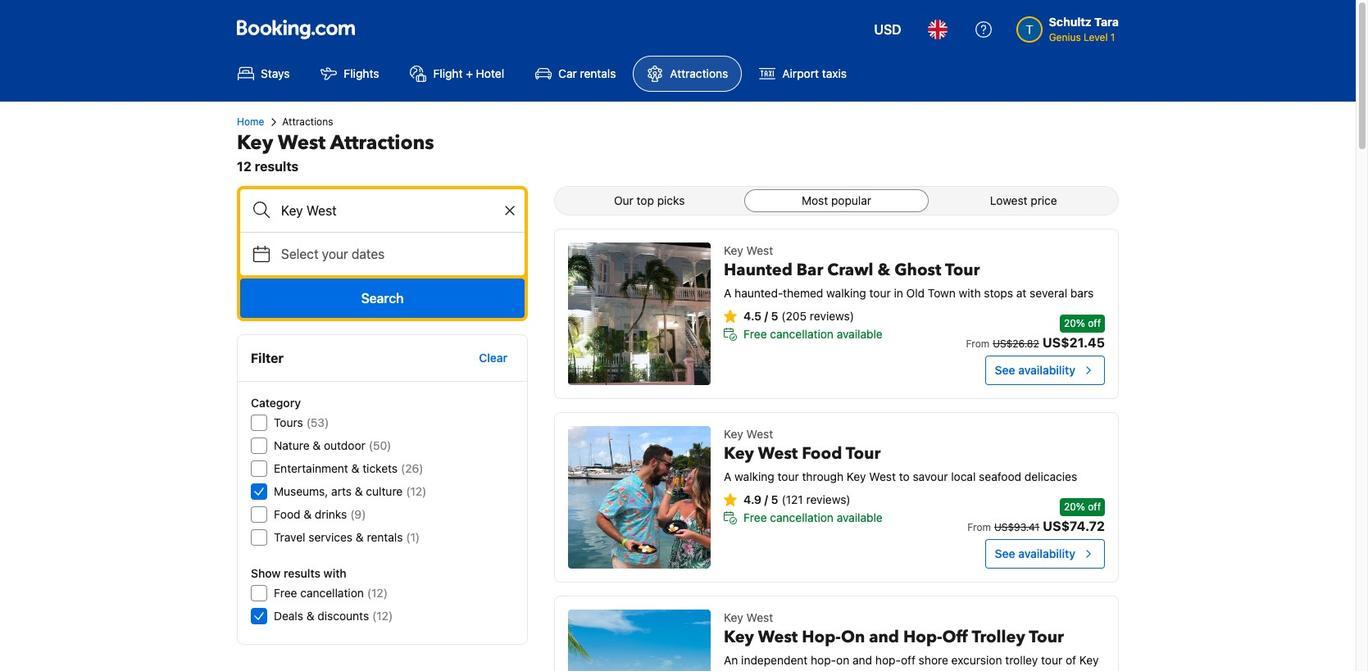 Task type: vqa. For each thing, say whether or not it's contained in the screenshot.
the left 2024
no



Task type: describe. For each thing, give the bounding box(es) containing it.
car rentals
[[559, 66, 616, 80]]

haunted bar crawl & ghost tour image
[[568, 243, 711, 386]]

free cancellation available for crawl
[[744, 327, 883, 341]]

bar
[[797, 259, 824, 281]]

services
[[309, 531, 353, 545]]

& right deals
[[307, 609, 315, 623]]

1 hop- from the left
[[811, 654, 837, 668]]

key west hop-on and hop-off trolley tour image
[[568, 610, 711, 672]]

on
[[841, 627, 866, 649]]

tour inside "key west haunted bar crawl & ghost tour a haunted-themed walking tour in old town with stops at several bars"
[[870, 286, 891, 300]]

Where are you going? search field
[[240, 189, 525, 232]]

popular
[[832, 194, 872, 208]]

cancellation for bar
[[771, 327, 834, 341]]

1 hop- from the left
[[802, 627, 841, 649]]

tour inside key west key west hop-on and hop-off trolley tour an independent hop-on and hop-off shore excursion trolley tour of key west
[[1030, 627, 1065, 649]]

key west haunted bar crawl & ghost tour a haunted-themed walking tour in old town with stops at several bars
[[724, 244, 1094, 300]]

our top picks
[[614, 194, 685, 208]]

an
[[724, 654, 739, 668]]

savour
[[913, 470, 949, 484]]

local
[[952, 470, 976, 484]]

to
[[900, 470, 910, 484]]

(205
[[782, 309, 807, 323]]

taxis
[[823, 66, 847, 80]]

several
[[1030, 286, 1068, 300]]

results inside key west attractions 12 results
[[255, 159, 299, 174]]

off for key west food tour
[[1089, 501, 1102, 513]]

trolley
[[1006, 654, 1039, 668]]

lowest price
[[991, 194, 1058, 208]]

(1)
[[406, 531, 420, 545]]

4.5
[[744, 309, 762, 323]]

old
[[907, 286, 925, 300]]

through
[[803, 470, 844, 484]]

at
[[1017, 286, 1027, 300]]

bars
[[1071, 286, 1094, 300]]

of
[[1066, 654, 1077, 668]]

food & drinks (9)
[[274, 508, 366, 522]]

+
[[466, 66, 473, 80]]

filter
[[251, 351, 284, 366]]

dates
[[352, 247, 385, 262]]

walking inside key west key west food tour a walking tour through key west to savour local seafood delicacies
[[735, 470, 775, 484]]

with inside "key west haunted bar crawl & ghost tour a haunted-themed walking tour in old town with stops at several bars"
[[959, 286, 982, 300]]

arts
[[331, 485, 352, 499]]

themed
[[783, 286, 824, 300]]

1
[[1111, 31, 1116, 43]]

(50)
[[369, 439, 392, 453]]

us$93.41
[[995, 522, 1040, 534]]

level
[[1084, 31, 1109, 43]]

key west key west food tour a walking tour through key west to savour local seafood delicacies
[[724, 427, 1078, 484]]

our
[[614, 194, 634, 208]]

usd
[[875, 22, 902, 37]]

off
[[943, 627, 969, 649]]

tours
[[274, 416, 303, 430]]

museums,
[[274, 485, 328, 499]]

tours (53)
[[274, 416, 329, 430]]

reviews) for crawl
[[810, 309, 855, 323]]

schultz
[[1050, 15, 1092, 29]]

clear
[[479, 351, 508, 365]]

outdoor
[[324, 439, 366, 453]]

nature & outdoor (50)
[[274, 439, 392, 453]]

4.9
[[744, 493, 762, 507]]

available for food
[[837, 511, 883, 525]]

us$74.72
[[1043, 519, 1106, 534]]

flights link
[[307, 56, 393, 92]]

1 vertical spatial results
[[284, 567, 321, 581]]

a inside "key west haunted bar crawl & ghost tour a haunted-themed walking tour in old town with stops at several bars"
[[724, 286, 732, 300]]

show results with
[[251, 567, 347, 581]]

flights
[[344, 66, 379, 80]]

stays link
[[224, 56, 304, 92]]

clear button
[[473, 344, 514, 373]]

key west food tour image
[[568, 427, 711, 569]]

availability for haunted bar crawl & ghost tour
[[1019, 363, 1076, 377]]

a inside key west key west food tour a walking tour through key west to savour local seafood delicacies
[[724, 470, 732, 484]]

west inside "key west haunted bar crawl & ghost tour a haunted-themed walking tour in old town with stops at several bars"
[[747, 244, 774, 258]]

20% for haunted bar crawl & ghost tour
[[1065, 317, 1086, 330]]

museums, arts & culture (12)
[[274, 485, 427, 499]]

independent
[[742, 654, 808, 668]]

booking.com image
[[237, 20, 355, 39]]

town
[[928, 286, 956, 300]]

culture
[[366, 485, 403, 499]]

attractions link
[[634, 56, 743, 92]]

& right arts
[[355, 485, 363, 499]]

stays
[[261, 66, 290, 80]]

& down (9)
[[356, 531, 364, 545]]

2 hop- from the left
[[876, 654, 901, 668]]

airport taxis link
[[746, 56, 861, 92]]

deals
[[274, 609, 303, 623]]

2 vertical spatial free
[[274, 586, 297, 600]]

& left drinks
[[304, 508, 312, 522]]

1 vertical spatial (12)
[[367, 586, 388, 600]]

picks
[[658, 194, 685, 208]]

/ for haunted
[[765, 309, 768, 323]]

20% off from us$26.82 us$21.45
[[967, 317, 1106, 350]]

5 for haunted
[[771, 309, 779, 323]]

us$21.45
[[1043, 335, 1106, 350]]

2 vertical spatial (12)
[[373, 609, 393, 623]]



Task type: locate. For each thing, give the bounding box(es) containing it.
1 horizontal spatial with
[[959, 286, 982, 300]]

off up us$21.45 at the right
[[1089, 317, 1102, 330]]

0 vertical spatial walking
[[827, 286, 867, 300]]

from for key west food tour
[[968, 522, 992, 534]]

show
[[251, 567, 281, 581]]

5
[[771, 309, 779, 323], [772, 493, 779, 507]]

usd button
[[865, 10, 912, 49]]

0 vertical spatial see availability
[[995, 363, 1076, 377]]

rentals left (1)
[[367, 531, 403, 545]]

haunted-
[[735, 286, 783, 300]]

2 availability from the top
[[1019, 547, 1076, 561]]

free cancellation available for food
[[744, 511, 883, 525]]

from left the us$93.41
[[968, 522, 992, 534]]

available down 4.5 / 5 (205 reviews)
[[837, 327, 883, 341]]

in
[[894, 286, 904, 300]]

1 vertical spatial and
[[853, 654, 873, 668]]

0 vertical spatial from
[[967, 338, 990, 350]]

see availability
[[995, 363, 1076, 377], [995, 547, 1076, 561]]

off inside 20% off from us$93.41 us$74.72
[[1089, 501, 1102, 513]]

(26)
[[401, 462, 424, 476]]

off inside 20% off from us$26.82 us$21.45
[[1089, 317, 1102, 330]]

food inside key west key west food tour a walking tour through key west to savour local seafood delicacies
[[802, 443, 843, 465]]

cancellation
[[771, 327, 834, 341], [771, 511, 834, 525], [300, 586, 364, 600]]

& inside "key west haunted bar crawl & ghost tour a haunted-themed walking tour in old town with stops at several bars"
[[878, 259, 891, 281]]

free cancellation available down 4.5 / 5 (205 reviews)
[[744, 327, 883, 341]]

hop-
[[811, 654, 837, 668], [876, 654, 901, 668]]

off inside key west key west hop-on and hop-off trolley tour an independent hop-on and hop-off shore excursion trolley tour of key west
[[901, 654, 916, 668]]

home
[[237, 116, 264, 128]]

1 vertical spatial tour
[[778, 470, 799, 484]]

tour inside key west key west food tour a walking tour through key west to savour local seafood delicacies
[[778, 470, 799, 484]]

1 vertical spatial off
[[1089, 501, 1102, 513]]

free
[[744, 327, 767, 341], [744, 511, 767, 525], [274, 586, 297, 600]]

2 / from the top
[[765, 493, 769, 507]]

5 for key
[[772, 493, 779, 507]]

4.5 / 5 (205 reviews)
[[744, 309, 855, 323]]

your account menu schultz tara genius level 1 element
[[1017, 7, 1126, 45]]

schultz tara genius level 1
[[1050, 15, 1120, 43]]

0 vertical spatial attractions
[[670, 66, 729, 80]]

1 vertical spatial a
[[724, 470, 732, 484]]

1 5 from the top
[[771, 309, 779, 323]]

20% up us$21.45 at the right
[[1065, 317, 1086, 330]]

1 vertical spatial availability
[[1019, 547, 1076, 561]]

1 see availability from the top
[[995, 363, 1076, 377]]

available for crawl
[[837, 327, 883, 341]]

and right on
[[870, 627, 900, 649]]

key
[[237, 130, 273, 157], [724, 244, 744, 258], [724, 427, 744, 441], [724, 443, 755, 465], [847, 470, 867, 484], [724, 611, 744, 625], [724, 627, 755, 649], [1080, 654, 1100, 668]]

1 horizontal spatial walking
[[827, 286, 867, 300]]

1 vertical spatial food
[[274, 508, 301, 522]]

(12) right discounts
[[373, 609, 393, 623]]

haunted
[[724, 259, 793, 281]]

1 vertical spatial reviews)
[[807, 493, 851, 507]]

availability for key west food tour
[[1019, 547, 1076, 561]]

(12)
[[406, 485, 427, 499], [367, 586, 388, 600], [373, 609, 393, 623]]

1 / from the top
[[765, 309, 768, 323]]

(12) up discounts
[[367, 586, 388, 600]]

20% inside 20% off from us$26.82 us$21.45
[[1065, 317, 1086, 330]]

20% for key west food tour
[[1065, 501, 1086, 513]]

results up free cancellation (12)
[[284, 567, 321, 581]]

0 vertical spatial tour
[[946, 259, 981, 281]]

reviews)
[[810, 309, 855, 323], [807, 493, 851, 507]]

car
[[559, 66, 577, 80]]

walking down crawl
[[827, 286, 867, 300]]

off up the us$74.72
[[1089, 501, 1102, 513]]

key west attractions 12 results
[[237, 130, 434, 174]]

2 vertical spatial tour
[[1030, 627, 1065, 649]]

walking inside "key west haunted bar crawl & ghost tour a haunted-themed walking tour in old town with stops at several bars"
[[827, 286, 867, 300]]

tara
[[1095, 15, 1120, 29]]

free down 4.9
[[744, 511, 767, 525]]

2 vertical spatial off
[[901, 654, 916, 668]]

tour left in
[[870, 286, 891, 300]]

trolley
[[972, 627, 1026, 649]]

travel
[[274, 531, 306, 545]]

your
[[322, 247, 348, 262]]

with
[[959, 286, 982, 300], [324, 567, 347, 581]]

(9)
[[350, 508, 366, 522]]

drinks
[[315, 508, 347, 522]]

0 vertical spatial (12)
[[406, 485, 427, 499]]

0 horizontal spatial food
[[274, 508, 301, 522]]

1 see from the top
[[995, 363, 1016, 377]]

20% inside 20% off from us$93.41 us$74.72
[[1065, 501, 1086, 513]]

tour
[[946, 259, 981, 281], [846, 443, 881, 465], [1030, 627, 1065, 649]]

free up deals
[[274, 586, 297, 600]]

see down us$26.82
[[995, 363, 1016, 377]]

0 vertical spatial rentals
[[580, 66, 616, 80]]

1 a from the top
[[724, 286, 732, 300]]

0 vertical spatial /
[[765, 309, 768, 323]]

food up the travel
[[274, 508, 301, 522]]

delicacies
[[1025, 470, 1078, 484]]

0 vertical spatial results
[[255, 159, 299, 174]]

from for haunted bar crawl & ghost tour
[[967, 338, 990, 350]]

free for haunted
[[744, 327, 767, 341]]

top
[[637, 194, 655, 208]]

1 vertical spatial available
[[837, 511, 883, 525]]

cancellation down the "4.9 / 5 (121 reviews)"
[[771, 511, 834, 525]]

2 vertical spatial attractions
[[330, 130, 434, 157]]

1 horizontal spatial rentals
[[580, 66, 616, 80]]

2 see from the top
[[995, 547, 1016, 561]]

rentals right car
[[580, 66, 616, 80]]

hop- right the on
[[876, 654, 901, 668]]

available down through
[[837, 511, 883, 525]]

search
[[361, 291, 404, 306]]

home link
[[237, 115, 264, 130]]

1 vertical spatial 5
[[772, 493, 779, 507]]

available
[[837, 327, 883, 341], [837, 511, 883, 525]]

travel services & rentals (1)
[[274, 531, 420, 545]]

tour left of
[[1042, 654, 1063, 668]]

/ right 4.9
[[765, 493, 769, 507]]

1 availability from the top
[[1019, 363, 1076, 377]]

1 vertical spatial from
[[968, 522, 992, 534]]

0 horizontal spatial walking
[[735, 470, 775, 484]]

0 vertical spatial tour
[[870, 286, 891, 300]]

crawl
[[828, 259, 874, 281]]

cancellation up deals & discounts (12)
[[300, 586, 364, 600]]

entertainment & tickets (26)
[[274, 462, 424, 476]]

free cancellation (12)
[[274, 586, 388, 600]]

free for key
[[744, 511, 767, 525]]

results right 12
[[255, 159, 299, 174]]

reviews) down themed
[[810, 309, 855, 323]]

airport taxis
[[783, 66, 847, 80]]

1 horizontal spatial hop-
[[904, 627, 943, 649]]

select your dates
[[281, 247, 385, 262]]

& down (53)
[[313, 439, 321, 453]]

2 horizontal spatial tour
[[1030, 627, 1065, 649]]

tour inside "key west haunted bar crawl & ghost tour a haunted-themed walking tour in old town with stops at several bars"
[[946, 259, 981, 281]]

0 vertical spatial availability
[[1019, 363, 1076, 377]]

from inside 20% off from us$93.41 us$74.72
[[968, 522, 992, 534]]

0 vertical spatial a
[[724, 286, 732, 300]]

1 horizontal spatial tour
[[870, 286, 891, 300]]

1 vertical spatial 20%
[[1065, 501, 1086, 513]]

hop- right independent
[[811, 654, 837, 668]]

on
[[837, 654, 850, 668]]

us$26.82
[[993, 338, 1040, 350]]

(121
[[782, 493, 804, 507]]

see for key west food tour
[[995, 547, 1016, 561]]

20% off from us$93.41 us$74.72
[[968, 501, 1106, 534]]

most
[[802, 194, 829, 208]]

tour up '(121'
[[778, 470, 799, 484]]

from inside 20% off from us$26.82 us$21.45
[[967, 338, 990, 350]]

availability down 20% off from us$26.82 us$21.45
[[1019, 363, 1076, 377]]

1 free cancellation available from the top
[[744, 327, 883, 341]]

/
[[765, 309, 768, 323], [765, 493, 769, 507]]

west
[[278, 130, 326, 157], [747, 244, 774, 258], [747, 427, 774, 441], [758, 443, 798, 465], [870, 470, 896, 484], [747, 611, 774, 625], [758, 627, 798, 649], [724, 670, 751, 672]]

1 vertical spatial free cancellation available
[[744, 511, 883, 525]]

from left us$26.82
[[967, 338, 990, 350]]

from
[[967, 338, 990, 350], [968, 522, 992, 534]]

deals & discounts (12)
[[274, 609, 393, 623]]

0 vertical spatial reviews)
[[810, 309, 855, 323]]

with right town
[[959, 286, 982, 300]]

0 horizontal spatial with
[[324, 567, 347, 581]]

0 horizontal spatial tour
[[846, 443, 881, 465]]

airport
[[783, 66, 819, 80]]

1 vertical spatial rentals
[[367, 531, 403, 545]]

tickets
[[363, 462, 398, 476]]

& right crawl
[[878, 259, 891, 281]]

tour
[[870, 286, 891, 300], [778, 470, 799, 484], [1042, 654, 1063, 668]]

/ right 4.5
[[765, 309, 768, 323]]

free cancellation available down the "4.9 / 5 (121 reviews)"
[[744, 511, 883, 525]]

availability
[[1019, 363, 1076, 377], [1019, 547, 1076, 561]]

walking up 4.9
[[735, 470, 775, 484]]

stops
[[985, 286, 1014, 300]]

see availability for haunted bar crawl & ghost tour
[[995, 363, 1076, 377]]

1 horizontal spatial food
[[802, 443, 843, 465]]

category
[[251, 396, 301, 410]]

& up museums, arts & culture (12)
[[352, 462, 360, 476]]

search button
[[240, 279, 525, 318]]

20% up the us$74.72
[[1065, 501, 1086, 513]]

car rentals link
[[522, 56, 630, 92]]

(12) down the (26)
[[406, 485, 427, 499]]

ghost
[[895, 259, 942, 281]]

0 vertical spatial food
[[802, 443, 843, 465]]

reviews) down through
[[807, 493, 851, 507]]

hop- up shore
[[904, 627, 943, 649]]

discounts
[[318, 609, 369, 623]]

1 horizontal spatial tour
[[946, 259, 981, 281]]

0 vertical spatial 20%
[[1065, 317, 1086, 330]]

tour inside key west key west hop-on and hop-off trolley tour an independent hop-on and hop-off shore excursion trolley tour of key west
[[1042, 654, 1063, 668]]

1 20% from the top
[[1065, 317, 1086, 330]]

shore
[[919, 654, 949, 668]]

seafood
[[980, 470, 1022, 484]]

tour up trolley
[[1030, 627, 1065, 649]]

see availability for key west food tour
[[995, 547, 1076, 561]]

0 horizontal spatial rentals
[[367, 531, 403, 545]]

2 vertical spatial tour
[[1042, 654, 1063, 668]]

food up through
[[802, 443, 843, 465]]

off for haunted bar crawl & ghost tour
[[1089, 317, 1102, 330]]

1 vertical spatial cancellation
[[771, 511, 834, 525]]

see availability down us$26.82
[[995, 363, 1076, 377]]

5 left (205
[[771, 309, 779, 323]]

1 available from the top
[[837, 327, 883, 341]]

flight
[[433, 66, 463, 80]]

attractions inside key west attractions 12 results
[[330, 130, 434, 157]]

1 horizontal spatial hop-
[[876, 654, 901, 668]]

genius
[[1050, 31, 1082, 43]]

most popular
[[802, 194, 872, 208]]

1 vertical spatial tour
[[846, 443, 881, 465]]

tour up town
[[946, 259, 981, 281]]

cancellation for west
[[771, 511, 834, 525]]

1 vertical spatial with
[[324, 567, 347, 581]]

west inside key west attractions 12 results
[[278, 130, 326, 157]]

1 vertical spatial see
[[995, 547, 1016, 561]]

0 horizontal spatial tour
[[778, 470, 799, 484]]

with up free cancellation (12)
[[324, 567, 347, 581]]

availability down 20% off from us$93.41 us$74.72
[[1019, 547, 1076, 561]]

1 vertical spatial /
[[765, 493, 769, 507]]

2 5 from the top
[[772, 493, 779, 507]]

0 vertical spatial cancellation
[[771, 327, 834, 341]]

0 horizontal spatial hop-
[[811, 654, 837, 668]]

0 vertical spatial free cancellation available
[[744, 327, 883, 341]]

2 free cancellation available from the top
[[744, 511, 883, 525]]

see availability down the us$93.41
[[995, 547, 1076, 561]]

price
[[1031, 194, 1058, 208]]

0 vertical spatial and
[[870, 627, 900, 649]]

0 vertical spatial off
[[1089, 317, 1102, 330]]

off
[[1089, 317, 1102, 330], [1089, 501, 1102, 513], [901, 654, 916, 668]]

2 hop- from the left
[[904, 627, 943, 649]]

2 20% from the top
[[1065, 501, 1086, 513]]

flight + hotel link
[[397, 56, 518, 92]]

attractions
[[670, 66, 729, 80], [282, 116, 333, 128], [330, 130, 434, 157]]

0 vertical spatial see
[[995, 363, 1016, 377]]

off left shore
[[901, 654, 916, 668]]

see down the us$93.41
[[995, 547, 1016, 561]]

0 vertical spatial free
[[744, 327, 767, 341]]

lowest
[[991, 194, 1028, 208]]

nature
[[274, 439, 310, 453]]

2 see availability from the top
[[995, 547, 1076, 561]]

key inside key west attractions 12 results
[[237, 130, 273, 157]]

key west key west hop-on and hop-off trolley tour an independent hop-on and hop-off shore excursion trolley tour of key west
[[724, 611, 1100, 672]]

cancellation down 4.5 / 5 (205 reviews)
[[771, 327, 834, 341]]

2 vertical spatial cancellation
[[300, 586, 364, 600]]

free down 4.5
[[744, 327, 767, 341]]

see for haunted bar crawl & ghost tour
[[995, 363, 1016, 377]]

1 vertical spatial see availability
[[995, 547, 1076, 561]]

0 horizontal spatial hop-
[[802, 627, 841, 649]]

2 available from the top
[[837, 511, 883, 525]]

select
[[281, 247, 319, 262]]

2 horizontal spatial tour
[[1042, 654, 1063, 668]]

5 left '(121'
[[772, 493, 779, 507]]

key inside "key west haunted bar crawl & ghost tour a haunted-themed walking tour in old town with stops at several bars"
[[724, 244, 744, 258]]

1 vertical spatial free
[[744, 511, 767, 525]]

see
[[995, 363, 1016, 377], [995, 547, 1016, 561]]

hop- up the on
[[802, 627, 841, 649]]

0 vertical spatial with
[[959, 286, 982, 300]]

0 vertical spatial available
[[837, 327, 883, 341]]

tour inside key west key west food tour a walking tour through key west to savour local seafood delicacies
[[846, 443, 881, 465]]

/ for key
[[765, 493, 769, 507]]

1 vertical spatial attractions
[[282, 116, 333, 128]]

2 a from the top
[[724, 470, 732, 484]]

4.9 / 5 (121 reviews)
[[744, 493, 851, 507]]

1 vertical spatial walking
[[735, 470, 775, 484]]

0 vertical spatial 5
[[771, 309, 779, 323]]

and right the on
[[853, 654, 873, 668]]

reviews) for food
[[807, 493, 851, 507]]

entertainment
[[274, 462, 349, 476]]

tour up the "4.9 / 5 (121 reviews)"
[[846, 443, 881, 465]]



